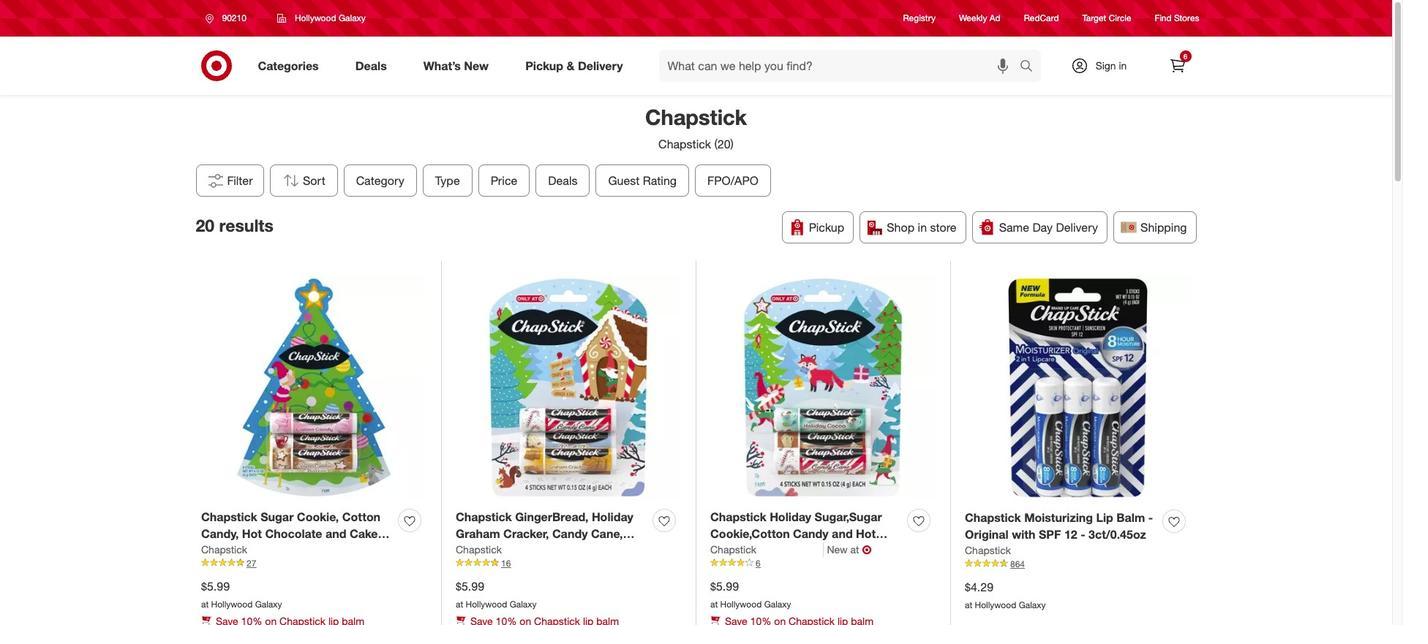 Task type: describe. For each thing, give the bounding box(es) containing it.
candy inside chapstick holiday sugar,sugar cookie,cotton candy and hot chocolate cake batter lip balm set - 4ct
[[793, 527, 829, 541]]

20 results
[[196, 215, 273, 236]]

type button
[[422, 164, 472, 197]]

chocolate inside chapstick holiday sugar,sugar cookie,cotton candy and hot chocolate cake batter lip balm set - 4ct
[[710, 543, 768, 558]]

shop in store
[[887, 220, 957, 235]]

at for chapstick gingerbread, holiday graham cracker, candy cane, vanilla icing and milk chocolate lip balm - 4ct
[[456, 599, 463, 610]]

sugar
[[261, 510, 294, 524]]

original
[[965, 527, 1009, 542]]

chocolate inside chapstick sugar cookie, cotton candy, hot chocolate and cake batter kids' lip balm - 4ct
[[265, 527, 322, 541]]

delivery for pickup & delivery
[[578, 58, 623, 73]]

category
[[356, 173, 404, 188]]

cookie,cotton
[[710, 527, 790, 541]]

- inside chapstick gingerbread, holiday graham cracker, candy cane, vanilla icing and milk chocolate lip balm - 4ct
[[508, 560, 513, 575]]

weekly ad
[[959, 13, 1001, 24]]

balm inside chapstick moisturizing lip balm - original with spf 12 - 3ct/0.45oz
[[1117, 511, 1145, 525]]

864 link
[[965, 558, 1191, 571]]

chapstick gingerbread, holiday graham cracker, candy cane, vanilla icing and milk chocolate lip balm - 4ct link
[[456, 509, 647, 575]]

stores
[[1174, 13, 1199, 24]]

new inside "new at ¬"
[[827, 543, 848, 556]]

$5.99 for chapstick gingerbread, holiday graham cracker, candy cane, vanilla icing and milk chocolate lip balm - 4ct
[[456, 579, 484, 594]]

guest
[[608, 173, 639, 188]]

chapstick link for chapstick moisturizing lip balm - original with spf 12 - 3ct/0.45oz
[[965, 543, 1011, 558]]

¬
[[862, 542, 872, 557]]

same day delivery
[[999, 220, 1098, 235]]

chapstick link for chapstick sugar cookie, cotton candy, hot chocolate and cake batter kids' lip balm - 4ct
[[201, 543, 247, 557]]

spf
[[1039, 527, 1061, 542]]

$4.29
[[965, 580, 994, 595]]

search button
[[1013, 50, 1048, 85]]

store
[[930, 220, 957, 235]]

lip inside chapstick sugar cookie, cotton candy, hot chocolate and cake batter kids' lip balm - 4ct
[[270, 543, 287, 558]]

pickup & delivery
[[525, 58, 623, 73]]

and inside chapstick gingerbread, holiday graham cracker, candy cane, vanilla icing and milk chocolate lip balm - 4ct
[[525, 543, 546, 558]]

$5.99 at hollywood galaxy for balm
[[201, 579, 282, 610]]

chapstick chapstick (20)
[[645, 104, 747, 151]]

sort button
[[270, 164, 338, 197]]

ad
[[990, 13, 1001, 24]]

rating
[[643, 173, 676, 188]]

target circle
[[1082, 13, 1131, 24]]

16 link
[[456, 557, 681, 570]]

chapstick down candy,
[[201, 543, 247, 556]]

sign
[[1096, 59, 1116, 72]]

galaxy inside $4.29 at hollywood galaxy
[[1019, 600, 1046, 611]]

pickup & delivery link
[[513, 50, 641, 82]]

lip inside chapstick holiday sugar,sugar cookie,cotton candy and hot chocolate cake batter lip balm set - 4ct
[[840, 543, 857, 558]]

shop
[[887, 220, 915, 235]]

find stores link
[[1155, 12, 1199, 25]]

sort
[[303, 173, 325, 188]]

find
[[1155, 13, 1172, 24]]

chapstick moisturizing lip balm - original with spf 12 - 3ct/0.45oz
[[965, 511, 1153, 542]]

milk
[[549, 543, 573, 558]]

20
[[196, 215, 214, 236]]

1 horizontal spatial 6 link
[[1161, 50, 1194, 82]]

and inside chapstick holiday sugar,sugar cookie,cotton candy and hot chocolate cake batter lip balm set - 4ct
[[832, 527, 853, 541]]

galaxy for chapstick gingerbread, holiday graham cracker, candy cane, vanilla icing and milk chocolate lip balm - 4ct
[[510, 599, 537, 610]]

27 link
[[201, 557, 427, 570]]

$5.99 for chapstick sugar cookie, cotton candy, hot chocolate and cake batter kids' lip balm - 4ct
[[201, 579, 230, 594]]

pickup for pickup
[[809, 220, 844, 235]]

target circle link
[[1082, 12, 1131, 25]]

hollywood for chapstick gingerbread, holiday graham cracker, candy cane, vanilla icing and milk chocolate lip balm - 4ct
[[466, 599, 507, 610]]

0 vertical spatial new
[[464, 58, 489, 73]]

galaxy for chapstick sugar cookie, cotton candy, hot chocolate and cake batter kids' lip balm - 4ct
[[255, 599, 282, 610]]

sugar,sugar
[[815, 510, 882, 524]]

category button
[[343, 164, 417, 197]]

hollywood for chapstick sugar cookie, cotton candy, hot chocolate and cake batter kids' lip balm - 4ct
[[211, 599, 253, 610]]

864
[[1010, 559, 1025, 570]]

categories
[[258, 58, 319, 73]]

chapstick up set
[[710, 543, 756, 556]]

delivery for same day delivery
[[1056, 220, 1098, 235]]

chapstick link down cookie,cotton
[[710, 543, 824, 557]]

target
[[1082, 13, 1106, 24]]

hollywood inside dropdown button
[[295, 12, 336, 23]]

circle
[[1109, 13, 1131, 24]]

holiday inside chapstick holiday sugar,sugar cookie,cotton candy and hot chocolate cake batter lip balm set - 4ct
[[770, 510, 811, 524]]

batter for candy,
[[201, 543, 236, 558]]

icing
[[495, 543, 522, 558]]

sign in link
[[1058, 50, 1150, 82]]

chapstick holiday sugar,sugar cookie,cotton candy and hot chocolate cake batter lip balm set - 4ct
[[710, 510, 889, 575]]

pickup for pickup & delivery
[[525, 58, 563, 73]]

candy,
[[201, 527, 239, 541]]

what's
[[423, 58, 461, 73]]

hot inside chapstick sugar cookie, cotton candy, hot chocolate and cake batter kids' lip balm - 4ct
[[242, 527, 262, 541]]

cane,
[[591, 527, 623, 541]]

redcard link
[[1024, 12, 1059, 25]]

pickup button
[[782, 211, 854, 244]]

at for chapstick holiday sugar,sugar cookie,cotton candy and hot chocolate cake batter lip balm set - 4ct
[[710, 599, 718, 610]]

$5.99 at hollywood galaxy for set
[[710, 579, 791, 610]]

galaxy inside dropdown button
[[339, 12, 366, 23]]

4ct for and
[[330, 543, 348, 558]]

vanilla
[[456, 543, 492, 558]]

chapstick sugar cookie, cotton candy, hot chocolate and cake batter kids' lip balm - 4ct link
[[201, 509, 392, 558]]

cracker,
[[503, 527, 549, 541]]

balm inside chapstick holiday sugar,sugar cookie,cotton candy and hot chocolate cake batter lip balm set - 4ct
[[861, 543, 889, 558]]

same day delivery button
[[972, 211, 1108, 244]]

moisturizing
[[1024, 511, 1093, 525]]

deals link
[[343, 50, 405, 82]]

type
[[435, 173, 460, 188]]

price button
[[478, 164, 530, 197]]

cotton
[[342, 510, 380, 524]]

fpo/apo
[[707, 173, 758, 188]]

same
[[999, 220, 1029, 235]]

90210
[[222, 12, 246, 23]]

what's new link
[[411, 50, 507, 82]]



Task type: locate. For each thing, give the bounding box(es) containing it.
in left store
[[918, 220, 927, 235]]

lip up 3ct/0.45oz
[[1096, 511, 1113, 525]]

in
[[1119, 59, 1127, 72], [918, 220, 927, 235]]

chocolate down cane,
[[576, 543, 633, 558]]

What can we help you find? suggestions appear below search field
[[659, 50, 1023, 82]]

4ct
[[330, 543, 348, 558], [516, 560, 533, 575], [740, 560, 757, 575]]

1 vertical spatial delivery
[[1056, 220, 1098, 235]]

at down candy,
[[201, 599, 209, 610]]

chapstick inside chapstick gingerbread, holiday graham cracker, candy cane, vanilla icing and milk chocolate lip balm - 4ct
[[456, 510, 512, 524]]

2 horizontal spatial $5.99 at hollywood galaxy
[[710, 579, 791, 610]]

at
[[851, 543, 859, 556], [201, 599, 209, 610], [456, 599, 463, 610], [710, 599, 718, 610], [965, 600, 972, 611]]

delivery right day
[[1056, 220, 1098, 235]]

batter down candy,
[[201, 543, 236, 558]]

chapstick link down candy,
[[201, 543, 247, 557]]

1 horizontal spatial 4ct
[[516, 560, 533, 575]]

what's new
[[423, 58, 489, 73]]

1 $5.99 at hollywood galaxy from the left
[[201, 579, 282, 610]]

-
[[1148, 511, 1153, 525], [1081, 527, 1085, 542], [322, 543, 327, 558], [508, 560, 513, 575], [732, 560, 737, 575]]

deals down the hollywood galaxy
[[355, 58, 387, 73]]

chapstick link
[[201, 543, 247, 557], [456, 543, 502, 557], [710, 543, 824, 557], [965, 543, 1011, 558]]

lip inside chapstick moisturizing lip balm - original with spf 12 - 3ct/0.45oz
[[1096, 511, 1113, 525]]

1 candy from the left
[[552, 527, 588, 541]]

balm down sugar,sugar
[[861, 543, 889, 558]]

registry
[[903, 13, 936, 24]]

chapstick up candy,
[[201, 510, 257, 524]]

1 vertical spatial 6
[[756, 558, 761, 569]]

at inside $4.29 at hollywood galaxy
[[965, 600, 972, 611]]

chocolate down "sugar"
[[265, 527, 322, 541]]

chapstick left (20)
[[658, 137, 711, 151]]

at inside "new at ¬"
[[851, 543, 859, 556]]

2 holiday from the left
[[770, 510, 811, 524]]

0 horizontal spatial $5.99
[[201, 579, 230, 594]]

galaxy down 864 at the right bottom of page
[[1019, 600, 1046, 611]]

cake for cookie,cotton
[[771, 543, 799, 558]]

0 vertical spatial deals
[[355, 58, 387, 73]]

balm up 3ct/0.45oz
[[1117, 511, 1145, 525]]

batter for candy
[[802, 543, 837, 558]]

batter
[[201, 543, 236, 558], [802, 543, 837, 558]]

hollywood down 16
[[466, 599, 507, 610]]

redcard
[[1024, 13, 1059, 24]]

4ct for chocolate
[[740, 560, 757, 575]]

chapstick holiday sugar,sugar cookie,cotton candy and hot chocolate cake batter lip balm set - 4ct link
[[710, 509, 901, 575]]

- inside chapstick sugar cookie, cotton candy, hot chocolate and cake batter kids' lip balm - 4ct
[[322, 543, 327, 558]]

1 horizontal spatial pickup
[[809, 220, 844, 235]]

cake down cookie,cotton
[[771, 543, 799, 558]]

deals for deals link
[[355, 58, 387, 73]]

0 horizontal spatial in
[[918, 220, 927, 235]]

in inside shop in store button
[[918, 220, 927, 235]]

registry link
[[903, 12, 936, 25]]

cake for cotton
[[350, 527, 378, 541]]

1 horizontal spatial $5.99
[[456, 579, 484, 594]]

0 vertical spatial 6 link
[[1161, 50, 1194, 82]]

and up "new at ¬"
[[832, 527, 853, 541]]

candy up milk
[[552, 527, 588, 541]]

cake inside chapstick sugar cookie, cotton candy, hot chocolate and cake batter kids' lip balm - 4ct
[[350, 527, 378, 541]]

guest rating button
[[596, 164, 689, 197]]

balm down vanilla
[[476, 560, 505, 575]]

1 vertical spatial in
[[918, 220, 927, 235]]

$5.99 down candy,
[[201, 579, 230, 594]]

at down set
[[710, 599, 718, 610]]

hollywood inside $4.29 at hollywood galaxy
[[975, 600, 1016, 611]]

in inside sign in link
[[1119, 59, 1127, 72]]

chapstick sugar cookie, cotton candy, hot chocolate and cake batter kids' lip balm - 4ct
[[201, 510, 380, 558]]

2 $5.99 at hollywood galaxy from the left
[[456, 579, 537, 610]]

batter inside chapstick sugar cookie, cotton candy, hot chocolate and cake batter kids' lip balm - 4ct
[[201, 543, 236, 558]]

0 horizontal spatial batter
[[201, 543, 236, 558]]

hot up ¬
[[856, 527, 876, 541]]

set
[[710, 560, 729, 575]]

$5.99 for chapstick holiday sugar,sugar cookie,cotton candy and hot chocolate cake batter lip balm set - 4ct
[[710, 579, 739, 594]]

6 down cookie,cotton
[[756, 558, 761, 569]]

chocolate
[[265, 527, 322, 541], [576, 543, 633, 558], [710, 543, 768, 558]]

chapstick down original
[[965, 544, 1011, 556]]

at for chapstick sugar cookie, cotton candy, hot chocolate and cake batter kids' lip balm - 4ct
[[201, 599, 209, 610]]

lip left ¬
[[840, 543, 857, 558]]

2 horizontal spatial and
[[832, 527, 853, 541]]

3ct/0.45oz
[[1089, 527, 1146, 542]]

chapstick up (20)
[[645, 104, 747, 130]]

chapstick link down original
[[965, 543, 1011, 558]]

hot inside chapstick holiday sugar,sugar cookie,cotton candy and hot chocolate cake batter lip balm set - 4ct
[[856, 527, 876, 541]]

1 vertical spatial deals
[[548, 173, 577, 188]]

1 hot from the left
[[242, 527, 262, 541]]

deals button
[[535, 164, 590, 197]]

new at ¬
[[827, 542, 872, 557]]

chocolate inside chapstick gingerbread, holiday graham cracker, candy cane, vanilla icing and milk chocolate lip balm - 4ct
[[576, 543, 633, 558]]

chapstick moisturizing lip balm - original with spf 12 - 3ct/0.45oz image
[[965, 275, 1191, 501], [965, 275, 1191, 501]]

0 horizontal spatial 6
[[756, 558, 761, 569]]

batter inside chapstick holiday sugar,sugar cookie,cotton candy and hot chocolate cake batter lip balm set - 4ct
[[802, 543, 837, 558]]

lip right "kids'"
[[270, 543, 287, 558]]

0 horizontal spatial new
[[464, 58, 489, 73]]

kids'
[[239, 543, 267, 558]]

$5.99 at hollywood galaxy for lip
[[456, 579, 537, 610]]

hollywood up categories link
[[295, 12, 336, 23]]

1 horizontal spatial delivery
[[1056, 220, 1098, 235]]

16
[[501, 558, 511, 569]]

price
[[490, 173, 517, 188]]

weekly ad link
[[959, 12, 1001, 25]]

$5.99 at hollywood galaxy down set
[[710, 579, 791, 610]]

hollywood galaxy button
[[268, 5, 375, 31]]

weekly
[[959, 13, 987, 24]]

chapstick holiday sugar,sugar cookie,cotton candy and hot chocolate cake batter lip balm set - 4ct image
[[710, 275, 936, 501], [710, 275, 936, 501]]

hollywood for chapstick holiday sugar,sugar cookie,cotton candy and hot chocolate cake batter lip balm set - 4ct
[[720, 599, 762, 610]]

0 horizontal spatial holiday
[[592, 510, 633, 524]]

1 batter from the left
[[201, 543, 236, 558]]

3 $5.99 from the left
[[710, 579, 739, 594]]

0 horizontal spatial and
[[326, 527, 346, 541]]

1 horizontal spatial new
[[827, 543, 848, 556]]

search
[[1013, 60, 1048, 74]]

chapstick inside chapstick chapstick (20)
[[658, 137, 711, 151]]

4ct right set
[[740, 560, 757, 575]]

1 vertical spatial cake
[[771, 543, 799, 558]]

&
[[567, 58, 575, 73]]

and down cracker,
[[525, 543, 546, 558]]

fpo/apo button
[[695, 164, 771, 197]]

hot up "kids'"
[[242, 527, 262, 541]]

shipping button
[[1114, 211, 1197, 244]]

0 horizontal spatial hot
[[242, 527, 262, 541]]

chapstick inside chapstick holiday sugar,sugar cookie,cotton candy and hot chocolate cake batter lip balm set - 4ct
[[710, 510, 767, 524]]

1 horizontal spatial and
[[525, 543, 546, 558]]

6 link down find stores link
[[1161, 50, 1194, 82]]

cake inside chapstick holiday sugar,sugar cookie,cotton candy and hot chocolate cake batter lip balm set - 4ct
[[771, 543, 799, 558]]

1 horizontal spatial $5.99 at hollywood galaxy
[[456, 579, 537, 610]]

chocolate down cookie,cotton
[[710, 543, 768, 558]]

candy
[[552, 527, 588, 541], [793, 527, 829, 541]]

2 $5.99 from the left
[[456, 579, 484, 594]]

chapstick link down graham
[[456, 543, 502, 557]]

1 vertical spatial new
[[827, 543, 848, 556]]

chapstick link for chapstick gingerbread, holiday graham cracker, candy cane, vanilla icing and milk chocolate lip balm - 4ct
[[456, 543, 502, 557]]

guest rating
[[608, 173, 676, 188]]

galaxy
[[339, 12, 366, 23], [255, 599, 282, 610], [510, 599, 537, 610], [764, 599, 791, 610], [1019, 600, 1046, 611]]

1 horizontal spatial batter
[[802, 543, 837, 558]]

gingerbread,
[[515, 510, 589, 524]]

1 horizontal spatial chocolate
[[576, 543, 633, 558]]

at left ¬
[[851, 543, 859, 556]]

chapstick inside chapstick sugar cookie, cotton candy, hot chocolate and cake batter kids' lip balm - 4ct
[[201, 510, 257, 524]]

in for sign
[[1119, 59, 1127, 72]]

hollywood down set
[[720, 599, 762, 610]]

4ct inside chapstick holiday sugar,sugar cookie,cotton candy and hot chocolate cake batter lip balm set - 4ct
[[740, 560, 757, 575]]

filter button
[[196, 164, 264, 197]]

shipping
[[1141, 220, 1187, 235]]

4ct down the cookie,
[[330, 543, 348, 558]]

6 link down sugar,sugar
[[710, 557, 936, 570]]

deals for deals button
[[548, 173, 577, 188]]

$5.99 down set
[[710, 579, 739, 594]]

categories link
[[245, 50, 337, 82]]

galaxy for chapstick holiday sugar,sugar cookie,cotton candy and hot chocolate cake batter lip balm set - 4ct
[[764, 599, 791, 610]]

0 horizontal spatial $5.99 at hollywood galaxy
[[201, 579, 282, 610]]

filter
[[227, 173, 253, 188]]

chapstick up cookie,cotton
[[710, 510, 767, 524]]

0 horizontal spatial 4ct
[[330, 543, 348, 558]]

0 vertical spatial delivery
[[578, 58, 623, 73]]

lip inside chapstick gingerbread, holiday graham cracker, candy cane, vanilla icing and milk chocolate lip balm - 4ct
[[456, 560, 473, 575]]

$5.99 at hollywood galaxy down 16
[[456, 579, 537, 610]]

new left ¬
[[827, 543, 848, 556]]

pickup inside button
[[809, 220, 844, 235]]

4ct inside chapstick gingerbread, holiday graham cracker, candy cane, vanilla icing and milk chocolate lip balm - 4ct
[[516, 560, 533, 575]]

0 vertical spatial 6
[[1184, 52, 1188, 61]]

0 horizontal spatial delivery
[[578, 58, 623, 73]]

2 candy from the left
[[793, 527, 829, 541]]

6 down stores
[[1184, 52, 1188, 61]]

1 $5.99 from the left
[[201, 579, 230, 594]]

$5.99 down vanilla
[[456, 579, 484, 594]]

chapstick gingerbread, holiday graham cracker, candy cane, vanilla icing and milk chocolate lip balm - 4ct
[[456, 510, 633, 575]]

2 hot from the left
[[856, 527, 876, 541]]

1 vertical spatial pickup
[[809, 220, 844, 235]]

0 vertical spatial pickup
[[525, 58, 563, 73]]

at down vanilla
[[456, 599, 463, 610]]

pickup
[[525, 58, 563, 73], [809, 220, 844, 235]]

balm
[[1117, 511, 1145, 525], [291, 543, 319, 558], [861, 543, 889, 558], [476, 560, 505, 575]]

4ct inside chapstick sugar cookie, cotton candy, hot chocolate and cake batter kids' lip balm - 4ct
[[330, 543, 348, 558]]

0 horizontal spatial candy
[[552, 527, 588, 541]]

chapstick up original
[[965, 511, 1021, 525]]

0 horizontal spatial deals
[[355, 58, 387, 73]]

hot
[[242, 527, 262, 541], [856, 527, 876, 541]]

deals right price button
[[548, 173, 577, 188]]

1 horizontal spatial cake
[[771, 543, 799, 558]]

batter down sugar,sugar
[[802, 543, 837, 558]]

holiday up cane,
[[592, 510, 633, 524]]

2 batter from the left
[[802, 543, 837, 558]]

1 horizontal spatial holiday
[[770, 510, 811, 524]]

0 horizontal spatial cake
[[350, 527, 378, 541]]

holiday up cookie,cotton
[[770, 510, 811, 524]]

balm inside chapstick gingerbread, holiday graham cracker, candy cane, vanilla icing and milk chocolate lip balm - 4ct
[[476, 560, 505, 575]]

chapstick up graham
[[456, 510, 512, 524]]

$5.99 at hollywood galaxy down the 27
[[201, 579, 282, 610]]

2 horizontal spatial chocolate
[[710, 543, 768, 558]]

in for shop
[[918, 220, 927, 235]]

lip
[[1096, 511, 1113, 525], [270, 543, 287, 558], [840, 543, 857, 558], [456, 560, 473, 575]]

in right the sign
[[1119, 59, 1127, 72]]

4ct right 16
[[516, 560, 533, 575]]

galaxy down chapstick holiday sugar,sugar cookie,cotton candy and hot chocolate cake batter lip balm set - 4ct
[[764, 599, 791, 610]]

sign in
[[1096, 59, 1127, 72]]

1 horizontal spatial in
[[1119, 59, 1127, 72]]

candy inside chapstick gingerbread, holiday graham cracker, candy cane, vanilla icing and milk chocolate lip balm - 4ct
[[552, 527, 588, 541]]

deals inside button
[[548, 173, 577, 188]]

day
[[1033, 220, 1053, 235]]

0 vertical spatial in
[[1119, 59, 1127, 72]]

delivery inside button
[[1056, 220, 1098, 235]]

1 horizontal spatial deals
[[548, 173, 577, 188]]

graham
[[456, 527, 500, 541]]

$5.99 at hollywood galaxy
[[201, 579, 282, 610], [456, 579, 537, 610], [710, 579, 791, 610]]

6
[[1184, 52, 1188, 61], [756, 558, 761, 569]]

0 horizontal spatial pickup
[[525, 58, 563, 73]]

2 horizontal spatial $5.99
[[710, 579, 739, 594]]

2 horizontal spatial 4ct
[[740, 560, 757, 575]]

hollywood galaxy
[[295, 12, 366, 23]]

hollywood down $4.29
[[975, 600, 1016, 611]]

holiday inside chapstick gingerbread, holiday graham cracker, candy cane, vanilla icing and milk chocolate lip balm - 4ct
[[592, 510, 633, 524]]

1 holiday from the left
[[592, 510, 633, 524]]

27
[[247, 558, 256, 569]]

1 horizontal spatial 6
[[1184, 52, 1188, 61]]

delivery right &
[[578, 58, 623, 73]]

12
[[1064, 527, 1077, 542]]

1 vertical spatial 6 link
[[710, 557, 936, 570]]

chapstick sugar cookie, cotton candy, hot chocolate and cake batter kids' lip balm - 4ct image
[[201, 275, 427, 501], [201, 275, 427, 501]]

chapstick inside chapstick moisturizing lip balm - original with spf 12 - 3ct/0.45oz
[[965, 511, 1021, 525]]

1 horizontal spatial hot
[[856, 527, 876, 541]]

new
[[464, 58, 489, 73], [827, 543, 848, 556]]

hollywood down the 27
[[211, 599, 253, 610]]

chapstick down graham
[[456, 543, 502, 556]]

delivery
[[578, 58, 623, 73], [1056, 220, 1098, 235]]

0 vertical spatial cake
[[350, 527, 378, 541]]

chapstick moisturizing lip balm - original with spf 12 - 3ct/0.45oz link
[[965, 510, 1157, 543]]

and inside chapstick sugar cookie, cotton candy, hot chocolate and cake batter kids' lip balm - 4ct
[[326, 527, 346, 541]]

0 horizontal spatial 6 link
[[710, 557, 936, 570]]

galaxy down 16
[[510, 599, 537, 610]]

cookie,
[[297, 510, 339, 524]]

galaxy up deals link
[[339, 12, 366, 23]]

1 horizontal spatial candy
[[793, 527, 829, 541]]

new right what's
[[464, 58, 489, 73]]

cake down cotton
[[350, 527, 378, 541]]

lip down vanilla
[[456, 560, 473, 575]]

$5.99
[[201, 579, 230, 594], [456, 579, 484, 594], [710, 579, 739, 594]]

chapstick gingerbread, holiday graham cracker, candy cane, vanilla icing and milk chocolate lip balm - 4ct image
[[456, 275, 681, 501], [456, 275, 681, 501]]

at down $4.29
[[965, 600, 972, 611]]

balm inside chapstick sugar cookie, cotton candy, hot chocolate and cake batter kids' lip balm - 4ct
[[291, 543, 319, 558]]

$4.29 at hollywood galaxy
[[965, 580, 1046, 611]]

chapstick
[[645, 104, 747, 130], [658, 137, 711, 151], [201, 510, 257, 524], [456, 510, 512, 524], [710, 510, 767, 524], [965, 511, 1021, 525], [201, 543, 247, 556], [456, 543, 502, 556], [710, 543, 756, 556], [965, 544, 1011, 556]]

with
[[1012, 527, 1036, 542]]

shop in store button
[[860, 211, 966, 244]]

find stores
[[1155, 13, 1199, 24]]

3 $5.99 at hollywood galaxy from the left
[[710, 579, 791, 610]]

- inside chapstick holiday sugar,sugar cookie,cotton candy and hot chocolate cake batter lip balm set - 4ct
[[732, 560, 737, 575]]

galaxy down the 27
[[255, 599, 282, 610]]

and down the cookie,
[[326, 527, 346, 541]]

candy down sugar,sugar
[[793, 527, 829, 541]]

balm down the cookie,
[[291, 543, 319, 558]]

holiday
[[592, 510, 633, 524], [770, 510, 811, 524]]

90210 button
[[196, 5, 262, 31]]

(20)
[[714, 137, 734, 151]]

0 horizontal spatial chocolate
[[265, 527, 322, 541]]



Task type: vqa. For each thing, say whether or not it's contained in the screenshot.
Pad
no



